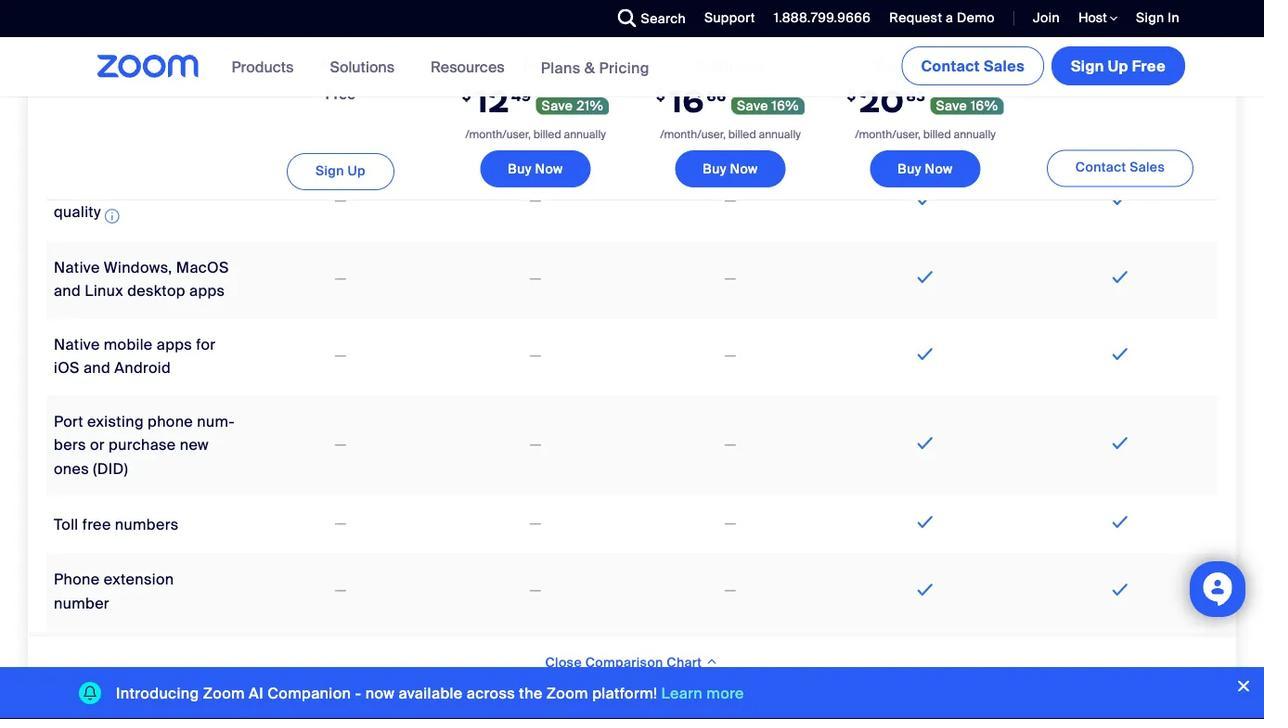 Task type: locate. For each thing, give the bounding box(es) containing it.
buy for 16
[[703, 160, 727, 177]]

banner containing contact sales
[[75, 37, 1189, 98]]

1 vertical spatial sign
[[1071, 56, 1104, 76]]

sales inside application
[[1130, 159, 1165, 176]]

0 vertical spatial sign
[[1136, 9, 1164, 26]]

apps left for
[[157, 335, 192, 355]]

buy down $ 12 49 save 21%
[[508, 160, 532, 177]]

3 save from the left
[[936, 97, 967, 114]]

0 vertical spatial sales
[[984, 56, 1025, 76]]

billed down $ 12 49 save 21%
[[533, 127, 561, 141]]

0 horizontal spatial /month/user, billed annually
[[465, 127, 606, 141]]

1 horizontal spatial buy now link
[[675, 151, 786, 188]]

2 horizontal spatial /month/user, billed annually
[[855, 127, 996, 141]]

1 horizontal spatial /month/user,
[[660, 127, 726, 141]]

free down sign in
[[1132, 56, 1166, 76]]

2 /month/user, from the left
[[660, 127, 726, 141]]

2 16% from the left
[[971, 97, 998, 114]]

application
[[46, 44, 1218, 631]]

$ left 12
[[462, 86, 471, 104]]

/month/user, billed annually
[[465, 127, 606, 141], [660, 127, 801, 141], [855, 127, 996, 141]]

buy now
[[508, 160, 563, 177], [703, 160, 758, 177], [898, 160, 953, 177]]

2 horizontal spatial buy
[[898, 160, 921, 177]]

2 buy now from the left
[[703, 160, 758, 177]]

sign up link
[[287, 153, 394, 190]]

native for ios
[[54, 335, 100, 355]]

1 horizontal spatial contact
[[1076, 159, 1126, 176]]

0 horizontal spatial buy now link
[[480, 151, 591, 188]]

16%
[[772, 97, 799, 114], [971, 97, 998, 114]]

1 horizontal spatial now
[[730, 160, 758, 177]]

2 now from the left
[[730, 160, 758, 177]]

16% right 66
[[772, 97, 799, 114]]

now for 20
[[925, 160, 953, 177]]

sign inside "button"
[[1071, 56, 1104, 76]]

now for 12
[[535, 160, 563, 177]]

0 horizontal spatial contact sales link
[[902, 46, 1044, 85]]

pro
[[523, 55, 548, 75]]

platform!
[[592, 684, 657, 703]]

3 buy now from the left
[[898, 160, 953, 177]]

1 save from the left
[[542, 97, 573, 114]]

save inside $ 16 66 save 16%
[[737, 97, 768, 114]]

support link
[[690, 0, 760, 37], [704, 9, 755, 26]]

$ inside $ 20 83 save 16%
[[847, 86, 856, 104]]

buy now for 20
[[898, 160, 953, 177]]

request a demo link
[[876, 0, 1000, 37], [889, 9, 995, 26]]

0 horizontal spatial business
[[697, 55, 764, 75]]

/month/user, billed annually down $ 20 83 save 16%
[[855, 127, 996, 141]]

up inside "button"
[[1108, 56, 1128, 76]]

2 $ from the left
[[656, 86, 666, 104]]

1 /month/user, from the left
[[465, 127, 531, 141]]

buy now for 12
[[508, 160, 563, 177]]

host button
[[1079, 9, 1118, 27]]

2 horizontal spatial sign
[[1136, 9, 1164, 26]]

industry-leading hd call quality image
[[105, 205, 120, 227]]

buy down $ 16 66 save 16%
[[703, 160, 727, 177]]

meetings navigation
[[898, 37, 1189, 89]]

0 vertical spatial up
[[1108, 56, 1128, 76]]

demo
[[957, 9, 995, 26]]

1 vertical spatial contact sales
[[1076, 159, 1165, 176]]

$ left 16
[[656, 86, 666, 104]]

1 vertical spatial free
[[326, 86, 356, 103]]

0 horizontal spatial contact sales
[[921, 56, 1025, 76]]

0 horizontal spatial free
[[326, 86, 356, 103]]

1 horizontal spatial and
[[83, 359, 110, 378]]

save for 20
[[936, 97, 967, 114]]

and inside native mobile apps for ios and android
[[83, 359, 110, 378]]

0 vertical spatial contact
[[921, 56, 980, 76]]

industry-leading hd call quality application
[[54, 179, 227, 227]]

1 16% from the left
[[772, 97, 799, 114]]

the
[[519, 684, 543, 703]]

purchase
[[109, 436, 176, 455]]

2 vertical spatial sign
[[316, 162, 344, 179]]

1 horizontal spatial buy now
[[703, 160, 758, 177]]

0 horizontal spatial billed
[[533, 127, 561, 141]]

/month/user, billed annually for 20
[[855, 127, 996, 141]]

introducing zoom ai companion - now available across the zoom platform! learn more
[[116, 684, 744, 703]]

save for 12
[[542, 97, 573, 114]]

$ for 12
[[462, 86, 471, 104]]

mobile
[[104, 335, 153, 355]]

buy now link down $ 12 49 save 21%
[[480, 151, 591, 188]]

now down $ 12 49 save 21%
[[535, 160, 563, 177]]

1.888.799.9666 button
[[760, 0, 876, 37], [774, 9, 871, 26]]

contact sales inside meetings "navigation"
[[921, 56, 1025, 76]]

annually down $ 16 66 save 16%
[[759, 127, 801, 141]]

buy now link down $ 16 66 save 16%
[[675, 151, 786, 188]]

and
[[54, 282, 81, 301], [83, 359, 110, 378]]

2 horizontal spatial annually
[[954, 127, 996, 141]]

native inside 'native windows, macos and linux desktop apps'
[[54, 258, 100, 278]]

sign for sign up
[[316, 162, 344, 179]]

2 horizontal spatial buy now
[[898, 160, 953, 177]]

contact
[[921, 56, 980, 76], [1076, 159, 1126, 176]]

1 business from the left
[[697, 55, 764, 75]]

0 horizontal spatial contact
[[921, 56, 980, 76]]

1 horizontal spatial business
[[875, 55, 941, 75]]

1 buy from the left
[[508, 160, 532, 177]]

chart
[[667, 654, 702, 671]]

contact sales
[[921, 56, 1025, 76], [1076, 159, 1165, 176]]

0 horizontal spatial sign
[[316, 162, 344, 179]]

1 horizontal spatial zoom
[[546, 684, 588, 703]]

$ 20 83 save 16%
[[847, 81, 998, 121]]

native
[[54, 258, 100, 278], [54, 335, 100, 355]]

0 horizontal spatial sales
[[984, 56, 1025, 76]]

1 horizontal spatial /month/user, billed annually
[[660, 127, 801, 141]]

16
[[668, 81, 705, 121]]

buy now link down $ 20 83 save 16%
[[870, 151, 981, 188]]

1 horizontal spatial billed
[[728, 127, 756, 141]]

0 vertical spatial and
[[54, 282, 81, 301]]

$ inside $ 12 49 save 21%
[[462, 86, 471, 104]]

0 vertical spatial free
[[1132, 56, 1166, 76]]

save right 66
[[737, 97, 768, 114]]

2 billed from the left
[[728, 127, 756, 141]]

0 horizontal spatial zoom
[[203, 684, 245, 703]]

$ for 20
[[847, 86, 856, 104]]

/month/user, down 16
[[660, 127, 726, 141]]

1 vertical spatial apps
[[157, 335, 192, 355]]

buy now link
[[480, 151, 591, 188], [675, 151, 786, 188], [870, 151, 981, 188]]

3 $ from the left
[[847, 86, 856, 104]]

16% down plus
[[971, 97, 998, 114]]

native for linux
[[54, 258, 100, 278]]

save
[[542, 97, 573, 114], [737, 97, 768, 114], [936, 97, 967, 114]]

1 vertical spatial up
[[348, 162, 366, 179]]

comparison
[[585, 654, 663, 671]]

1 /month/user, billed annually from the left
[[465, 127, 606, 141]]

free down basic
[[326, 86, 356, 103]]

zoom down close
[[546, 684, 588, 703]]

/month/user, for 12
[[465, 127, 531, 141]]

3 buy now link from the left
[[870, 151, 981, 188]]

1 horizontal spatial buy
[[703, 160, 727, 177]]

1 native from the top
[[54, 258, 100, 278]]

1 horizontal spatial contact sales link
[[1047, 150, 1194, 187]]

included image
[[913, 189, 938, 211], [913, 267, 938, 289], [1108, 344, 1133, 366], [1108, 433, 1133, 455], [913, 512, 938, 534], [1108, 512, 1133, 534]]

$ left 20
[[847, 86, 856, 104]]

1 horizontal spatial free
[[1132, 56, 1166, 76]]

product information navigation
[[218, 37, 664, 98]]

0 horizontal spatial /month/user,
[[465, 127, 531, 141]]

1 horizontal spatial contact sales
[[1076, 159, 1165, 176]]

save inside $ 20 83 save 16%
[[936, 97, 967, 114]]

0 vertical spatial apps
[[189, 282, 225, 301]]

0 vertical spatial contact sales link
[[902, 46, 1044, 85]]

49
[[511, 87, 531, 104]]

linux
[[85, 282, 123, 301]]

/month/user, down 20
[[855, 127, 921, 141]]

12
[[474, 81, 510, 121]]

/month/user, billed annually for 12
[[465, 127, 606, 141]]

2 horizontal spatial now
[[925, 160, 953, 177]]

2 annually from the left
[[759, 127, 801, 141]]

save left 21%
[[542, 97, 573, 114]]

0 horizontal spatial 16%
[[772, 97, 799, 114]]

2 business from the left
[[875, 55, 941, 75]]

buy down $ 20 83 save 16%
[[898, 160, 921, 177]]

buy now down $ 12 49 save 21%
[[508, 160, 563, 177]]

not included image
[[332, 268, 350, 290], [527, 434, 545, 456], [332, 513, 350, 535], [527, 513, 545, 535], [332, 580, 350, 603], [527, 580, 545, 603], [721, 580, 739, 603]]

buy now link for 16
[[675, 151, 786, 188]]

0 horizontal spatial buy now
[[508, 160, 563, 177]]

0 horizontal spatial buy
[[508, 160, 532, 177]]

save right 83
[[936, 97, 967, 114]]

0 horizontal spatial $
[[462, 86, 471, 104]]

0 horizontal spatial annually
[[564, 127, 606, 141]]

16% inside $ 20 83 save 16%
[[971, 97, 998, 114]]

and right ios
[[83, 359, 110, 378]]

0 horizontal spatial and
[[54, 282, 81, 301]]

1 buy now from the left
[[508, 160, 563, 177]]

1 buy now link from the left
[[480, 151, 591, 188]]

annually down $ 20 83 save 16%
[[954, 127, 996, 141]]

0 horizontal spatial now
[[535, 160, 563, 177]]

buy now down $ 16 66 save 16%
[[703, 160, 758, 177]]

buy now down $ 20 83 save 16%
[[898, 160, 953, 177]]

phone extension number
[[54, 571, 174, 614]]

sign
[[1136, 9, 1164, 26], [1071, 56, 1104, 76], [316, 162, 344, 179]]

desktop
[[127, 282, 185, 301]]

apps down 'macos'
[[189, 282, 225, 301]]

2 /month/user, billed annually from the left
[[660, 127, 801, 141]]

3 billed from the left
[[923, 127, 951, 141]]

3 /month/user, from the left
[[855, 127, 921, 141]]

$ 12 49 save 21%
[[462, 81, 603, 121]]

now down $ 20 83 save 16%
[[925, 160, 953, 177]]

3 now from the left
[[925, 160, 953, 177]]

$
[[462, 86, 471, 104], [656, 86, 666, 104], [847, 86, 856, 104]]

companion
[[267, 684, 351, 703]]

1 horizontal spatial 16%
[[971, 97, 998, 114]]

66
[[707, 87, 727, 104]]

banner
[[75, 37, 1189, 98]]

free
[[1132, 56, 1166, 76], [326, 86, 356, 103]]

billed
[[533, 127, 561, 141], [728, 127, 756, 141], [923, 127, 951, 141]]

2 native from the top
[[54, 335, 100, 355]]

request
[[889, 9, 942, 26]]

not included image
[[332, 190, 350, 212], [527, 190, 545, 212], [721, 190, 739, 212], [527, 268, 545, 290], [721, 268, 739, 290], [332, 345, 350, 367], [527, 345, 545, 367], [721, 345, 739, 367], [332, 434, 350, 456], [721, 434, 739, 456], [721, 513, 739, 535]]

$ inside $ 16 66 save 16%
[[656, 86, 666, 104]]

across
[[467, 684, 515, 703]]

leading
[[118, 179, 171, 199]]

plus
[[945, 55, 976, 75]]

billed down $ 20 83 save 16%
[[923, 127, 951, 141]]

1 vertical spatial and
[[83, 359, 110, 378]]

billed for 12
[[533, 127, 561, 141]]

3 buy from the left
[[898, 160, 921, 177]]

1 vertical spatial native
[[54, 335, 100, 355]]

buy now for 16
[[703, 160, 758, 177]]

join link
[[1019, 0, 1065, 37], [1033, 9, 1060, 26]]

num
[[197, 412, 235, 432]]

save inside $ 12 49 save 21%
[[542, 97, 573, 114]]

plans & pricing link
[[541, 58, 650, 77], [541, 58, 650, 77]]

1 horizontal spatial up
[[1108, 56, 1128, 76]]

sign in link
[[1122, 0, 1189, 37], [1136, 9, 1180, 26]]

2 horizontal spatial save
[[936, 97, 967, 114]]

1 horizontal spatial $
[[656, 86, 666, 104]]

business up 66
[[697, 55, 764, 75]]

contact sales inside application
[[1076, 159, 1165, 176]]

enterprise
[[1083, 56, 1158, 75]]

support
[[704, 9, 755, 26]]

contact inside meetings "navigation"
[[921, 56, 980, 76]]

native inside native mobile apps for ios and android
[[54, 335, 100, 355]]

1 horizontal spatial save
[[737, 97, 768, 114]]

buy now link for 12
[[480, 151, 591, 188]]

2 buy now link from the left
[[675, 151, 786, 188]]

2 horizontal spatial /month/user,
[[855, 127, 921, 141]]

1 annually from the left
[[564, 127, 606, 141]]

annually down 21%
[[564, 127, 606, 141]]

3 /month/user, billed annually from the left
[[855, 127, 996, 141]]

industry-
[[54, 179, 118, 199]]

2 horizontal spatial $
[[847, 86, 856, 104]]

0 vertical spatial native
[[54, 258, 100, 278]]

android
[[114, 359, 171, 378]]

1 now from the left
[[535, 160, 563, 177]]

2 horizontal spatial buy now link
[[870, 151, 981, 188]]

billed down $ 16 66 save 16%
[[728, 127, 756, 141]]

2 buy from the left
[[703, 160, 727, 177]]

toll
[[54, 515, 78, 535]]

3 annually from the left
[[954, 127, 996, 141]]

business up 83
[[875, 55, 941, 75]]

0 horizontal spatial up
[[348, 162, 366, 179]]

1 horizontal spatial annually
[[759, 127, 801, 141]]

1 horizontal spatial sales
[[1130, 159, 1165, 176]]

sign inside application
[[316, 162, 344, 179]]

numbers
[[115, 515, 179, 535]]

/month/user, billed annually down $ 12 49 save 21%
[[465, 127, 606, 141]]

zoom
[[203, 684, 245, 703], [546, 684, 588, 703]]

native up linux
[[54, 258, 100, 278]]

and left linux
[[54, 282, 81, 301]]

1 vertical spatial sales
[[1130, 159, 1165, 176]]

sales
[[984, 56, 1025, 76], [1130, 159, 1165, 176]]

0 horizontal spatial save
[[542, 97, 573, 114]]

16% inside $ 16 66 save 16%
[[772, 97, 799, 114]]

now down $ 16 66 save 16%
[[730, 160, 758, 177]]

zoom left ai
[[203, 684, 245, 703]]

-
[[355, 684, 361, 703]]

now
[[535, 160, 563, 177], [730, 160, 758, 177], [925, 160, 953, 177]]

apps
[[189, 282, 225, 301], [157, 335, 192, 355]]

1 $ from the left
[[462, 86, 471, 104]]

business
[[697, 55, 764, 75], [875, 55, 941, 75]]

/month/user, down 12
[[465, 127, 531, 141]]

2 save from the left
[[737, 97, 768, 114]]

0 vertical spatial contact sales
[[921, 56, 1025, 76]]

2 horizontal spatial billed
[[923, 127, 951, 141]]

number
[[54, 594, 109, 614]]

16% for 20
[[971, 97, 998, 114]]

/month/user, billed annually down $ 16 66 save 16%
[[660, 127, 801, 141]]

free inside application
[[326, 86, 356, 103]]

1 vertical spatial contact
[[1076, 159, 1126, 176]]

1 billed from the left
[[533, 127, 561, 141]]

included image
[[1108, 189, 1133, 211], [1108, 267, 1133, 289], [913, 344, 938, 366], [913, 433, 938, 455], [913, 579, 938, 601], [1108, 579, 1133, 601]]

1 horizontal spatial sign
[[1071, 56, 1104, 76]]

native up ios
[[54, 335, 100, 355]]



Task type: vqa. For each thing, say whether or not it's contained in the screenshot.
"collaboration"
no



Task type: describe. For each thing, give the bounding box(es) containing it.
up for sign up free
[[1108, 56, 1128, 76]]

up for sign up
[[348, 162, 366, 179]]

sign up free
[[1071, 56, 1166, 76]]

hd
[[175, 179, 198, 199]]

(did)
[[93, 460, 128, 479]]

billed for 16
[[728, 127, 756, 141]]

phone
[[54, 571, 100, 590]]

in
[[1168, 9, 1180, 26]]

port existing phone num bers or purchase new ones (did)
[[54, 412, 235, 479]]

available
[[399, 684, 463, 703]]

call
[[202, 179, 227, 199]]

close
[[545, 654, 582, 671]]

application containing 12
[[46, 44, 1218, 631]]

phone
[[148, 412, 193, 432]]

sales inside meetings "navigation"
[[984, 56, 1025, 76]]

native windows, macos and linux desktop apps
[[54, 258, 229, 301]]

apps inside native mobile apps for ios and android
[[157, 335, 192, 355]]

$ for 16
[[656, 86, 666, 104]]

quality
[[54, 203, 101, 222]]

join link up meetings "navigation"
[[1033, 9, 1060, 26]]

buy now link for 20
[[870, 151, 981, 188]]

$ 16 66 save 16%
[[656, 81, 799, 121]]

business for business plus
[[875, 55, 941, 75]]

existing
[[87, 412, 144, 432]]

zoom logo image
[[97, 55, 199, 78]]

ones
[[54, 460, 89, 479]]

a
[[946, 9, 954, 26]]

pricing
[[599, 58, 650, 77]]

now
[[365, 684, 395, 703]]

&
[[584, 58, 595, 77]]

annually for 16
[[759, 127, 801, 141]]

or
[[90, 436, 105, 455]]

sign up free button
[[1052, 46, 1185, 85]]

ios
[[54, 359, 80, 378]]

search
[[641, 10, 686, 27]]

sign for sign up free
[[1071, 56, 1104, 76]]

native mobile apps for ios and android
[[54, 335, 216, 378]]

sign up
[[316, 162, 366, 179]]

annually for 20
[[954, 127, 996, 141]]

search button
[[604, 0, 690, 37]]

free
[[82, 515, 111, 535]]

extension
[[104, 571, 174, 590]]

now for 16
[[730, 160, 758, 177]]

save for 16
[[737, 97, 768, 114]]

for
[[196, 335, 216, 355]]

1.888.799.9666
[[774, 9, 871, 26]]

billed for 20
[[923, 127, 951, 141]]

products
[[232, 57, 294, 77]]

introducing
[[116, 684, 199, 703]]

plans
[[541, 58, 581, 77]]

free inside "button"
[[1132, 56, 1166, 76]]

1 vertical spatial contact sales link
[[1047, 150, 1194, 187]]

plans & pricing
[[541, 58, 650, 77]]

sign for sign in
[[1136, 9, 1164, 26]]

join link left host
[[1019, 0, 1065, 37]]

host
[[1079, 9, 1110, 26]]

/month/user, billed annually for 16
[[660, 127, 801, 141]]

industry-leading hd call quality
[[54, 179, 227, 222]]

contact sales link inside meetings "navigation"
[[902, 46, 1044, 85]]

basic
[[321, 53, 361, 72]]

20
[[859, 81, 905, 121]]

contact inside application
[[1076, 159, 1126, 176]]

business for business
[[697, 55, 764, 75]]

macos
[[176, 258, 229, 278]]

learn
[[661, 684, 703, 703]]

buy for 20
[[898, 160, 921, 177]]

21%
[[577, 97, 603, 114]]

join
[[1033, 9, 1060, 26]]

1 zoom from the left
[[203, 684, 245, 703]]

resources button
[[431, 37, 513, 97]]

windows,
[[104, 258, 172, 278]]

/month/user, for 20
[[855, 127, 921, 141]]

request a demo
[[889, 9, 995, 26]]

and inside 'native windows, macos and linux desktop apps'
[[54, 282, 81, 301]]

products button
[[232, 37, 302, 97]]

83
[[906, 87, 926, 104]]

sign in
[[1136, 9, 1180, 26]]

new
[[180, 436, 209, 455]]

apps inside 'native windows, macos and linux desktop apps'
[[189, 282, 225, 301]]

annually for 12
[[564, 127, 606, 141]]

solutions
[[330, 57, 395, 77]]

learn more link
[[661, 684, 744, 703]]

close comparison chart
[[545, 654, 705, 671]]

/month/user, for 16
[[660, 127, 726, 141]]

16% for 16
[[772, 97, 799, 114]]

resources
[[431, 57, 505, 77]]

2 zoom from the left
[[546, 684, 588, 703]]

bers
[[54, 412, 235, 455]]

buy for 12
[[508, 160, 532, 177]]

solutions button
[[330, 37, 403, 97]]

toll free numbers
[[54, 515, 179, 535]]

ai
[[249, 684, 264, 703]]

more
[[707, 684, 744, 703]]

business plus
[[875, 55, 976, 75]]

port
[[54, 412, 83, 432]]



